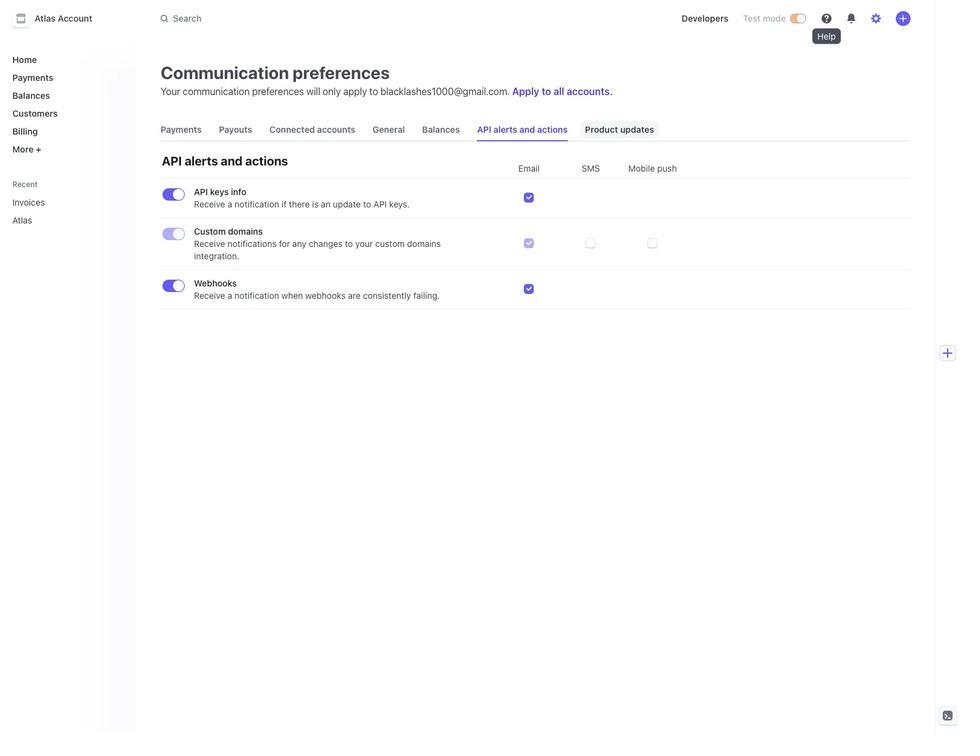 Task type: describe. For each thing, give the bounding box(es) containing it.
when
[[282, 291, 303, 301]]

api inside api alerts and actions link
[[478, 124, 492, 135]]

email
[[519, 163, 540, 174]]

keys.
[[389, 199, 410, 210]]

receive inside webhooks receive a notification when webhooks are consistently failing.
[[194, 291, 225, 301]]

product
[[585, 124, 619, 135]]

there
[[289, 199, 310, 210]]

updates
[[621, 124, 655, 135]]

apply
[[513, 86, 540, 97]]

invoices link
[[7, 192, 109, 213]]

alerts inside tab list
[[494, 124, 518, 135]]

home link
[[7, 49, 126, 70]]

atlas for atlas account
[[35, 13, 56, 23]]

billing
[[12, 126, 38, 137]]

search
[[173, 13, 202, 23]]

payouts link
[[214, 119, 257, 141]]

consistently
[[363, 291, 411, 301]]

notification inside webhooks receive a notification when webhooks are consistently failing.
[[235, 291, 279, 301]]

any
[[293, 239, 307, 249]]

customers link
[[7, 103, 126, 124]]

to right 'apply' at the left of the page
[[370, 86, 378, 97]]

and inside tab list
[[520, 124, 535, 135]]

1 horizontal spatial domains
[[407, 239, 441, 249]]

mode
[[763, 13, 786, 23]]

developers link
[[677, 9, 734, 28]]

recent navigation links element
[[0, 179, 136, 231]]

your
[[356, 239, 373, 249]]

are
[[348, 291, 361, 301]]

product updates
[[585, 124, 655, 135]]

to left 'all'
[[542, 86, 552, 97]]

receive inside api keys info receive a notification if there is an update to api keys.
[[194, 199, 225, 210]]

account
[[58, 13, 92, 23]]

notification inside api keys info receive a notification if there is an update to api keys.
[[235, 199, 279, 210]]

custom domains receive notifications for any changes to your custom domains integration.
[[194, 226, 441, 262]]

1 vertical spatial preferences
[[252, 86, 304, 97]]

payments inside core navigation links element
[[12, 72, 53, 83]]

webhooks
[[305, 291, 346, 301]]

+
[[36, 144, 41, 155]]

notifications
[[228, 239, 277, 249]]

to inside custom domains receive notifications for any changes to your custom domains integration.
[[345, 239, 353, 249]]

apply
[[343, 86, 367, 97]]

actions inside api alerts and actions link
[[538, 124, 568, 135]]

0 horizontal spatial domains
[[228, 226, 263, 237]]

settings image
[[872, 14, 882, 23]]

payments inside tab list
[[161, 124, 202, 135]]

to inside api keys info receive a notification if there is an update to api keys.
[[363, 199, 371, 210]]

tab list containing payments
[[156, 119, 911, 142]]

1 vertical spatial balances link
[[418, 119, 465, 141]]

1 vertical spatial actions
[[245, 154, 288, 168]]

recent
[[12, 180, 38, 189]]

recent element
[[0, 192, 136, 231]]

communication preferences your communication preferences will only apply to blacklashes1000@gmail.com. apply to all accounts.
[[161, 62, 613, 97]]

will
[[307, 86, 320, 97]]

communication
[[161, 62, 289, 83]]

failing.
[[414, 291, 440, 301]]

general link
[[368, 119, 410, 141]]

help tooltip
[[813, 28, 841, 44]]

customers
[[12, 108, 58, 119]]

test mode
[[744, 13, 786, 23]]

a inside webhooks receive a notification when webhooks are consistently failing.
[[228, 291, 232, 301]]

more
[[12, 144, 34, 155]]



Task type: locate. For each thing, give the bounding box(es) containing it.
a
[[228, 199, 232, 210], [228, 291, 232, 301]]

1 horizontal spatial actions
[[538, 124, 568, 135]]

1 notification from the top
[[235, 199, 279, 210]]

webhooks receive a notification when webhooks are consistently failing.
[[194, 278, 440, 301]]

billing link
[[7, 121, 126, 142]]

mobile push
[[629, 163, 677, 174]]

atlas down invoices
[[12, 215, 32, 226]]

webhooks
[[194, 278, 237, 289]]

payments down your
[[161, 124, 202, 135]]

0 horizontal spatial payments link
[[7, 67, 126, 88]]

0 vertical spatial receive
[[194, 199, 225, 210]]

0 horizontal spatial actions
[[245, 154, 288, 168]]

product updates link
[[580, 119, 660, 141]]

2 receive from the top
[[194, 239, 225, 249]]

2 notification from the top
[[235, 291, 279, 301]]

0 vertical spatial alerts
[[494, 124, 518, 135]]

to right "update"
[[363, 199, 371, 210]]

0 horizontal spatial balances link
[[7, 85, 126, 106]]

connected
[[270, 124, 315, 135]]

1 horizontal spatial api alerts and actions
[[478, 124, 568, 135]]

info
[[231, 187, 247, 197]]

receive
[[194, 199, 225, 210], [194, 239, 225, 249], [194, 291, 225, 301]]

1 horizontal spatial alerts
[[494, 124, 518, 135]]

and
[[520, 124, 535, 135], [221, 154, 243, 168]]

all
[[554, 86, 565, 97]]

1 vertical spatial api alerts and actions
[[162, 154, 288, 168]]

accounts.
[[567, 86, 613, 97]]

1 a from the top
[[228, 199, 232, 210]]

1 vertical spatial atlas
[[12, 215, 32, 226]]

alerts up keys
[[185, 154, 218, 168]]

receive inside custom domains receive notifications for any changes to your custom domains integration.
[[194, 239, 225, 249]]

payments link down your
[[156, 119, 207, 141]]

atlas account button
[[12, 10, 105, 27]]

api alerts and actions inside api alerts and actions link
[[478, 124, 568, 135]]

actions down 'all'
[[538, 124, 568, 135]]

0 vertical spatial domains
[[228, 226, 263, 237]]

more +
[[12, 144, 41, 155]]

0 vertical spatial preferences
[[293, 62, 390, 83]]

0 vertical spatial payments link
[[7, 67, 126, 88]]

1 vertical spatial notification
[[235, 291, 279, 301]]

mobile
[[629, 163, 655, 174]]

0 vertical spatial actions
[[538, 124, 568, 135]]

Search search field
[[153, 7, 502, 30]]

0 vertical spatial payments
[[12, 72, 53, 83]]

0 vertical spatial balances
[[12, 90, 50, 101]]

for
[[279, 239, 290, 249]]

1 horizontal spatial payments link
[[156, 119, 207, 141]]

and down 'apply' on the top
[[520, 124, 535, 135]]

balances inside tab list
[[423, 124, 460, 135]]

connected accounts
[[270, 124, 356, 135]]

accounts
[[317, 124, 356, 135]]

atlas link
[[7, 210, 109, 231]]

notification
[[235, 199, 279, 210], [235, 291, 279, 301]]

actions down connected
[[245, 154, 288, 168]]

atlas for atlas
[[12, 215, 32, 226]]

receive down "webhooks"
[[194, 291, 225, 301]]

sms
[[582, 163, 600, 174]]

atlas left account
[[35, 13, 56, 23]]

1 vertical spatial alerts
[[185, 154, 218, 168]]

update
[[333, 199, 361, 210]]

0 vertical spatial notification
[[235, 199, 279, 210]]

your
[[161, 86, 180, 97]]

domains right custom
[[407, 239, 441, 249]]

1 vertical spatial balances
[[423, 124, 460, 135]]

1 horizontal spatial balances
[[423, 124, 460, 135]]

keys
[[210, 187, 229, 197]]

changes
[[309, 239, 343, 249]]

preferences
[[293, 62, 390, 83], [252, 86, 304, 97]]

notification left when
[[235, 291, 279, 301]]

atlas account
[[35, 13, 92, 23]]

0 horizontal spatial balances
[[12, 90, 50, 101]]

tab list
[[156, 119, 911, 142]]

core navigation links element
[[7, 49, 126, 160]]

general
[[373, 124, 405, 135]]

balances
[[12, 90, 50, 101], [423, 124, 460, 135]]

1 vertical spatial domains
[[407, 239, 441, 249]]

atlas
[[35, 13, 56, 23], [12, 215, 32, 226]]

custom
[[375, 239, 405, 249]]

api alerts and actions up keys
[[162, 154, 288, 168]]

Search text field
[[153, 7, 502, 30]]

0 vertical spatial atlas
[[35, 13, 56, 23]]

communication
[[183, 86, 250, 97]]

1 horizontal spatial payments
[[161, 124, 202, 135]]

and down payouts link
[[221, 154, 243, 168]]

only
[[323, 86, 341, 97]]

custom
[[194, 226, 226, 237]]

api alerts and actions down 'apply' on the top
[[478, 124, 568, 135]]

2 a from the top
[[228, 291, 232, 301]]

0 vertical spatial api alerts and actions
[[478, 124, 568, 135]]

balances link up billing link
[[7, 85, 126, 106]]

invoices
[[12, 197, 45, 208]]

atlas inside recent 'element'
[[12, 215, 32, 226]]

receive down keys
[[194, 199, 225, 210]]

api
[[478, 124, 492, 135], [162, 154, 182, 168], [194, 187, 208, 197], [374, 199, 387, 210]]

connected accounts link
[[265, 119, 360, 141]]

1 vertical spatial a
[[228, 291, 232, 301]]

api alerts and actions
[[478, 124, 568, 135], [162, 154, 288, 168]]

test
[[744, 13, 761, 23]]

apply to all accounts. button
[[513, 86, 613, 97]]

integration.
[[194, 251, 240, 262]]

0 vertical spatial and
[[520, 124, 535, 135]]

1 horizontal spatial atlas
[[35, 13, 56, 23]]

1 vertical spatial payments
[[161, 124, 202, 135]]

0 horizontal spatial and
[[221, 154, 243, 168]]

3 receive from the top
[[194, 291, 225, 301]]

2 vertical spatial receive
[[194, 291, 225, 301]]

payments link up customers link
[[7, 67, 126, 88]]

1 vertical spatial receive
[[194, 239, 225, 249]]

receive down custom
[[194, 239, 225, 249]]

1 vertical spatial and
[[221, 154, 243, 168]]

1 vertical spatial payments link
[[156, 119, 207, 141]]

api keys info receive a notification if there is an update to api keys.
[[194, 187, 410, 210]]

0 horizontal spatial api alerts and actions
[[162, 154, 288, 168]]

payments
[[12, 72, 53, 83], [161, 124, 202, 135]]

0 horizontal spatial alerts
[[185, 154, 218, 168]]

1 horizontal spatial and
[[520, 124, 535, 135]]

api alerts and actions link
[[473, 119, 573, 141]]

0 horizontal spatial atlas
[[12, 215, 32, 226]]

if
[[282, 199, 287, 210]]

atlas inside button
[[35, 13, 56, 23]]

to
[[370, 86, 378, 97], [542, 86, 552, 97], [363, 199, 371, 210], [345, 239, 353, 249]]

developers
[[682, 13, 729, 23]]

help
[[818, 31, 836, 41]]

domains
[[228, 226, 263, 237], [407, 239, 441, 249]]

0 vertical spatial a
[[228, 199, 232, 210]]

domains up notifications
[[228, 226, 263, 237]]

balances link down blacklashes1000@gmail.com.
[[418, 119, 465, 141]]

payouts
[[219, 124, 252, 135]]

notification down info
[[235, 199, 279, 210]]

actions
[[538, 124, 568, 135], [245, 154, 288, 168]]

a down "webhooks"
[[228, 291, 232, 301]]

an
[[321, 199, 331, 210]]

1 receive from the top
[[194, 199, 225, 210]]

to left your
[[345, 239, 353, 249]]

0 horizontal spatial payments
[[12, 72, 53, 83]]

blacklashes1000@gmail.com.
[[381, 86, 510, 97]]

payments down home
[[12, 72, 53, 83]]

payments link
[[7, 67, 126, 88], [156, 119, 207, 141]]

a down info
[[228, 199, 232, 210]]

alerts
[[494, 124, 518, 135], [185, 154, 218, 168]]

balances up customers
[[12, 90, 50, 101]]

0 vertical spatial balances link
[[7, 85, 126, 106]]

balances down blacklashes1000@gmail.com.
[[423, 124, 460, 135]]

help image
[[822, 14, 832, 23]]

balances inside core navigation links element
[[12, 90, 50, 101]]

push
[[658, 163, 677, 174]]

balances link
[[7, 85, 126, 106], [418, 119, 465, 141]]

preferences left the will
[[252, 86, 304, 97]]

1 horizontal spatial balances link
[[418, 119, 465, 141]]

alerts down 'apply' on the top
[[494, 124, 518, 135]]

home
[[12, 54, 37, 65]]

a inside api keys info receive a notification if there is an update to api keys.
[[228, 199, 232, 210]]

preferences up only
[[293, 62, 390, 83]]

is
[[312, 199, 319, 210]]



Task type: vqa. For each thing, say whether or not it's contained in the screenshot.
+
yes



